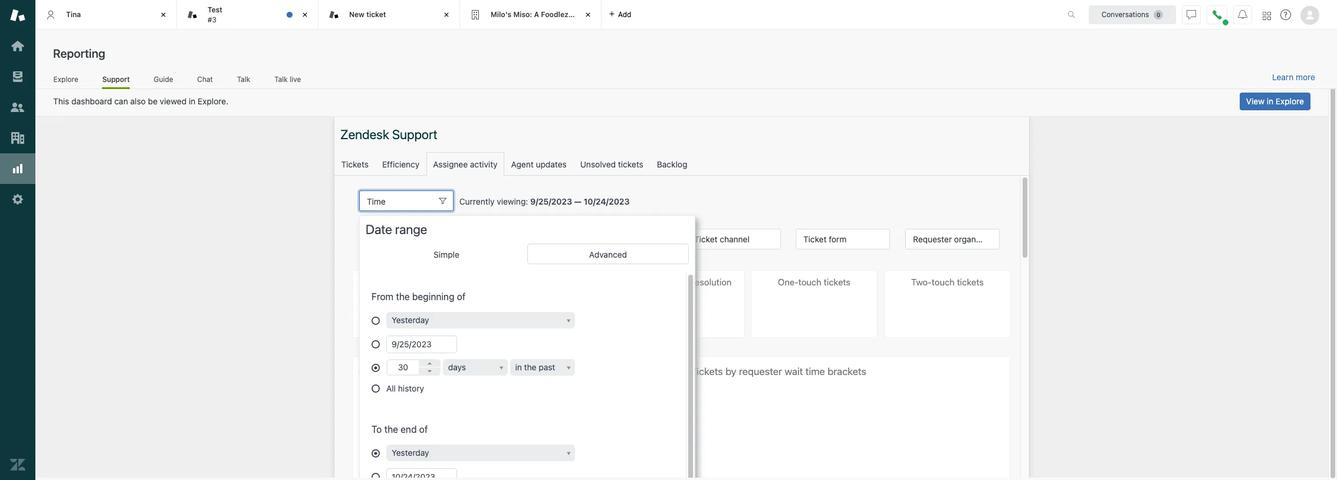 Task type: vqa. For each thing, say whether or not it's contained in the screenshot.
Viewed
yes



Task type: locate. For each thing, give the bounding box(es) containing it.
views image
[[10, 69, 25, 84]]

1 horizontal spatial in
[[1267, 96, 1274, 106]]

0 horizontal spatial close image
[[299, 9, 311, 21]]

0 horizontal spatial explore
[[53, 75, 78, 84]]

1 horizontal spatial close image
[[441, 9, 453, 21]]

learn more link
[[1273, 72, 1316, 83]]

close image left "new"
[[299, 9, 311, 21]]

new
[[349, 10, 365, 19]]

zendesk support image
[[10, 8, 25, 23]]

explore down the learn more link
[[1276, 96, 1305, 106]]

talk live link
[[274, 75, 302, 87]]

talk
[[237, 75, 250, 84], [275, 75, 288, 84]]

1 close image from the left
[[158, 9, 169, 21]]

#3
[[208, 15, 217, 24]]

guide link
[[153, 75, 173, 87]]

support
[[102, 75, 130, 84]]

be
[[148, 96, 158, 106]]

close image left milo's
[[441, 9, 453, 21]]

0 horizontal spatial in
[[189, 96, 196, 106]]

test
[[208, 5, 222, 14]]

guide
[[154, 75, 173, 84]]

2 in from the left
[[1267, 96, 1274, 106]]

in inside button
[[1267, 96, 1274, 106]]

close image
[[299, 9, 311, 21], [582, 9, 594, 21]]

2 close image from the left
[[582, 9, 594, 21]]

1 horizontal spatial talk
[[275, 75, 288, 84]]

this dashboard can also be viewed in explore.
[[53, 96, 229, 106]]

0 horizontal spatial close image
[[158, 9, 169, 21]]

organizations image
[[10, 130, 25, 146]]

a
[[534, 10, 539, 19]]

2 talk from the left
[[275, 75, 288, 84]]

close image left add dropdown button
[[582, 9, 594, 21]]

close image inside the tina tab
[[158, 9, 169, 21]]

0 horizontal spatial talk
[[237, 75, 250, 84]]

tabs tab list
[[35, 0, 1056, 30]]

in right viewed
[[189, 96, 196, 106]]

1 vertical spatial explore
[[1276, 96, 1305, 106]]

tab
[[177, 0, 319, 30]]

learn more
[[1273, 72, 1316, 82]]

explore up "this"
[[53, 75, 78, 84]]

tina tab
[[35, 0, 177, 30]]

this
[[53, 96, 69, 106]]

1 close image from the left
[[299, 9, 311, 21]]

1 horizontal spatial explore
[[1276, 96, 1305, 106]]

2 close image from the left
[[441, 9, 453, 21]]

close image inside "new ticket" tab
[[441, 9, 453, 21]]

in
[[189, 96, 196, 106], [1267, 96, 1274, 106]]

close image inside milo's miso: a foodlez subsidiary tab
[[582, 9, 594, 21]]

explore
[[53, 75, 78, 84], [1276, 96, 1305, 106]]

support link
[[102, 75, 130, 89]]

conversations button
[[1089, 5, 1177, 24]]

conversations
[[1102, 10, 1150, 19]]

talk right chat
[[237, 75, 250, 84]]

get help image
[[1281, 9, 1292, 20]]

close image
[[158, 9, 169, 21], [441, 9, 453, 21]]

talk left live
[[275, 75, 288, 84]]

close image left #3
[[158, 9, 169, 21]]

chat link
[[197, 75, 213, 87]]

reporting image
[[10, 161, 25, 176]]

talk link
[[237, 75, 251, 87]]

in right view
[[1267, 96, 1274, 106]]

viewed
[[160, 96, 187, 106]]

1 horizontal spatial close image
[[582, 9, 594, 21]]

view in explore
[[1247, 96, 1305, 106]]

learn
[[1273, 72, 1294, 82]]

1 talk from the left
[[237, 75, 250, 84]]



Task type: describe. For each thing, give the bounding box(es) containing it.
talk for talk live
[[275, 75, 288, 84]]

test #3
[[208, 5, 222, 24]]

1 in from the left
[[189, 96, 196, 106]]

0 vertical spatial explore
[[53, 75, 78, 84]]

milo's miso: a foodlez subsidiary tab
[[460, 0, 607, 30]]

close image for new ticket
[[441, 9, 453, 21]]

chat
[[197, 75, 213, 84]]

reporting
[[53, 47, 105, 60]]

foodlez
[[541, 10, 569, 19]]

explore inside button
[[1276, 96, 1305, 106]]

zendesk image
[[10, 457, 25, 473]]

can
[[114, 96, 128, 106]]

customers image
[[10, 100, 25, 115]]

close image for tina
[[158, 9, 169, 21]]

subsidiary
[[571, 10, 607, 19]]

notifications image
[[1239, 10, 1248, 19]]

more
[[1296, 72, 1316, 82]]

zendesk products image
[[1263, 12, 1272, 20]]

tab containing test
[[177, 0, 319, 30]]

add button
[[602, 0, 639, 29]]

milo's miso: a foodlez subsidiary
[[491, 10, 607, 19]]

explore link
[[53, 75, 79, 87]]

view
[[1247, 96, 1265, 106]]

button displays agent's chat status as invisible. image
[[1187, 10, 1197, 19]]

milo's
[[491, 10, 512, 19]]

talk for talk
[[237, 75, 250, 84]]

main element
[[0, 0, 35, 480]]

add
[[618, 10, 632, 19]]

live
[[290, 75, 301, 84]]

talk live
[[275, 75, 301, 84]]

admin image
[[10, 192, 25, 207]]

tina
[[66, 10, 81, 19]]

ticket
[[367, 10, 386, 19]]

miso:
[[514, 10, 532, 19]]

explore.
[[198, 96, 229, 106]]

dashboard
[[71, 96, 112, 106]]

get started image
[[10, 38, 25, 54]]

view in explore button
[[1240, 93, 1311, 110]]

also
[[130, 96, 146, 106]]

new ticket
[[349, 10, 386, 19]]

new ticket tab
[[319, 0, 460, 30]]



